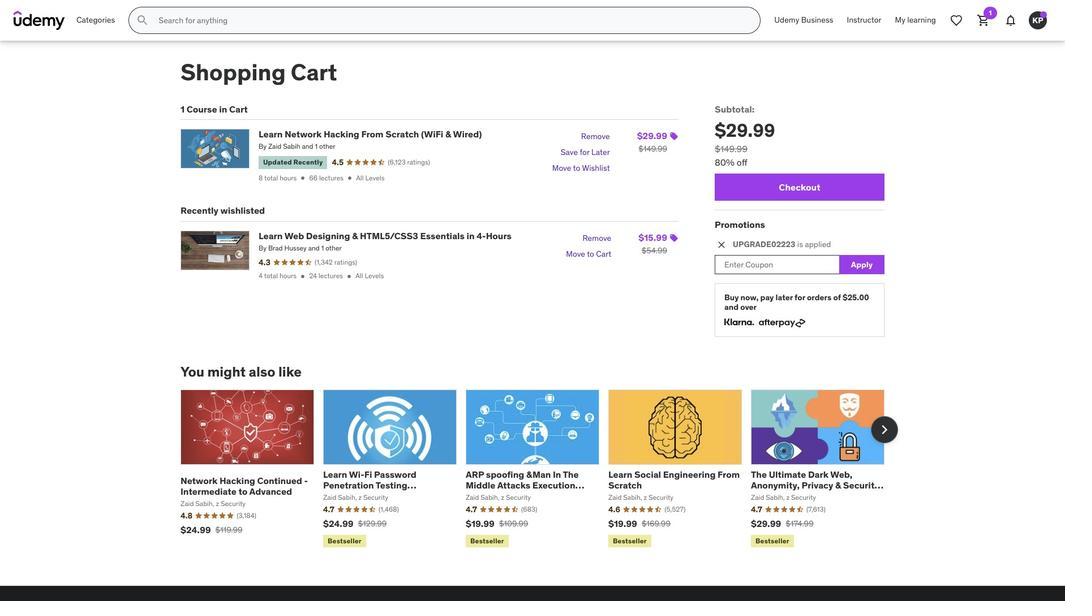 Task type: locate. For each thing, give the bounding box(es) containing it.
lectures down 4.5 on the left top
[[319, 174, 344, 182]]

0 horizontal spatial course
[[187, 104, 217, 115]]

scratch inside learn network hacking from scratch (wifi & wired) by zaid sabih and 1 other
[[386, 129, 419, 140]]

xxsmall image
[[346, 174, 354, 182], [299, 273, 307, 281], [345, 273, 353, 281]]

and right "sabih"
[[302, 142, 313, 151]]

scratch inside learn social engineering from scratch
[[609, 480, 642, 491]]

xxsmall image down 1,342 ratings "element"
[[345, 273, 353, 281]]

& right '(wifi' at the left of the page
[[446, 129, 451, 140]]

0 vertical spatial network
[[285, 129, 322, 140]]

the ultimate dark web, anonymity, privacy & security course
[[751, 469, 880, 502]]

1 by from the top
[[259, 142, 267, 151]]

0 vertical spatial all levels
[[356, 174, 385, 182]]

2 horizontal spatial to
[[587, 249, 594, 259]]

scratch for engineering
[[609, 480, 642, 491]]

learn
[[259, 129, 283, 140], [259, 230, 283, 242], [323, 469, 347, 481], [609, 469, 633, 481]]

1 vertical spatial cart
[[229, 104, 248, 115]]

total
[[264, 174, 278, 182], [264, 272, 278, 280]]

1 coupon icon image from the top
[[670, 132, 679, 141]]

0 vertical spatial from
[[361, 129, 384, 140]]

total right 8
[[264, 174, 278, 182]]

remove inside remove save for later move to wishlist
[[581, 132, 610, 142]]

remove button left $15.99
[[583, 231, 612, 247]]

save
[[561, 147, 578, 158]]

learn inside learn web designing & html5/css3 essentials in 4-hours by brad hussey and 1 other
[[259, 230, 283, 242]]

lectures down 1,342 ratings "element"
[[319, 272, 343, 280]]

network hacking continued - intermediate to advanced link
[[181, 476, 308, 498]]

network inside network hacking continued - intermediate to advanced
[[181, 476, 218, 487]]

hours left "24"
[[280, 272, 297, 280]]

to inside remove save for later move to wishlist
[[573, 163, 581, 173]]

ratings) for 4.5
[[407, 158, 430, 166]]

hours
[[486, 230, 512, 242]]

1 total from the top
[[264, 174, 278, 182]]

orders
[[807, 293, 832, 303]]

remove
[[581, 132, 610, 142], [583, 233, 612, 243]]

remove move to cart
[[566, 233, 612, 259]]

testing
[[376, 480, 408, 491]]

wishlist
[[582, 163, 610, 173]]

all for 24 lectures
[[356, 272, 363, 280]]

in
[[219, 104, 227, 115], [467, 230, 475, 242]]

hacking up 4.5 on the left top
[[324, 129, 359, 140]]

move
[[553, 163, 572, 173], [566, 249, 585, 259]]

scratch for hacking
[[386, 129, 419, 140]]

off
[[737, 157, 748, 168]]

all levels down learn network hacking from scratch (wifi & wired) by zaid sabih and 1 other
[[356, 174, 385, 182]]

& inside the ultimate dark web, anonymity, privacy & security course
[[836, 480, 841, 491]]

shopping cart with 1 item image
[[977, 14, 991, 27]]

levels
[[365, 174, 385, 182], [365, 272, 384, 280]]

recently
[[294, 158, 323, 167], [181, 205, 219, 216]]

& right privacy
[[836, 480, 841, 491]]

1 horizontal spatial for
[[795, 293, 806, 303]]

to for -
[[239, 486, 248, 498]]

$149.99 right later
[[639, 144, 668, 154]]

1 vertical spatial from
[[718, 469, 740, 481]]

remove button up later
[[581, 129, 610, 145]]

to
[[573, 163, 581, 173], [587, 249, 594, 259], [239, 486, 248, 498]]

designing
[[306, 230, 350, 242]]

ratings) right (6,123
[[407, 158, 430, 166]]

recently left wishlisted
[[181, 205, 219, 216]]

in left 4-
[[467, 230, 475, 242]]

kp
[[1033, 15, 1044, 25]]

0 vertical spatial in
[[219, 104, 227, 115]]

by left zaid
[[259, 142, 267, 151]]

1 vertical spatial hacking
[[220, 476, 255, 487]]

execution
[[533, 480, 576, 491]]

all down 1,342 ratings "element"
[[356, 272, 363, 280]]

1 vertical spatial scratch
[[609, 480, 642, 491]]

from inside learn network hacking from scratch (wifi & wired) by zaid sabih and 1 other
[[361, 129, 384, 140]]

0 horizontal spatial scratch
[[386, 129, 419, 140]]

&
[[446, 129, 451, 140], [352, 230, 358, 242], [836, 480, 841, 491]]

the left ultimate
[[751, 469, 767, 481]]

$15.99 $54.99
[[639, 232, 668, 256]]

2 horizontal spatial cart
[[596, 249, 612, 259]]

cart inside remove move to cart
[[596, 249, 612, 259]]

and
[[302, 142, 313, 151], [308, 244, 320, 252], [725, 302, 739, 313]]

1 vertical spatial remove button
[[583, 231, 612, 247]]

0 vertical spatial to
[[573, 163, 581, 173]]

(1,342 ratings)
[[315, 258, 357, 266]]

over
[[741, 302, 757, 313]]

1 vertical spatial levels
[[365, 272, 384, 280]]

1 horizontal spatial the
[[751, 469, 767, 481]]

2 horizontal spatial &
[[836, 480, 841, 491]]

recently up 66
[[294, 158, 323, 167]]

hacking left continued on the left bottom of page
[[220, 476, 255, 487]]

udemy business link
[[768, 7, 841, 34]]

learn up zaid
[[259, 129, 283, 140]]

lectures for 24 lectures
[[319, 272, 343, 280]]

1 vertical spatial and
[[308, 244, 320, 252]]

course down ultimate
[[751, 491, 782, 502]]

continued
[[257, 476, 302, 487]]

1 vertical spatial remove
[[583, 233, 612, 243]]

0 vertical spatial course
[[187, 104, 217, 115]]

1 horizontal spatial $149.99
[[715, 143, 748, 155]]

2 total from the top
[[264, 272, 278, 280]]

$149.99 up 80%
[[715, 143, 748, 155]]

1 horizontal spatial hacking
[[324, 129, 359, 140]]

0 vertical spatial move
[[553, 163, 572, 173]]

klarna image
[[725, 317, 755, 328]]

for right save
[[580, 147, 590, 158]]

remove up move to cart button
[[583, 233, 612, 243]]

network inside learn network hacking from scratch (wifi & wired) by zaid sabih and 1 other
[[285, 129, 322, 140]]

for inside "buy now, pay later for orders of $25.00 and over"
[[795, 293, 806, 303]]

ultimate
[[769, 469, 806, 481]]

1 vertical spatial hours
[[280, 272, 297, 280]]

2 vertical spatial and
[[725, 302, 739, 313]]

2 vertical spatial cart
[[596, 249, 612, 259]]

learn for learn social engineering from scratch
[[609, 469, 633, 481]]

you
[[181, 364, 204, 381]]

xxsmall image
[[299, 174, 307, 182]]

1 link
[[970, 7, 998, 34]]

0 vertical spatial by
[[259, 142, 267, 151]]

0 vertical spatial and
[[302, 142, 313, 151]]

& right designing
[[352, 230, 358, 242]]

24
[[309, 272, 317, 280]]

1 horizontal spatial &
[[446, 129, 451, 140]]

levels for 24 lectures
[[365, 272, 384, 280]]

0 vertical spatial remove button
[[581, 129, 610, 145]]

all levels for 24 lectures
[[356, 272, 384, 280]]

in down shopping on the left of the page
[[219, 104, 227, 115]]

later
[[592, 147, 610, 158]]

xxsmall image for 24 lectures
[[345, 273, 353, 281]]

0 horizontal spatial $29.99
[[637, 130, 668, 142]]

engineering
[[663, 469, 716, 481]]

levels down learn network hacking from scratch (wifi & wired) by zaid sabih and 1 other
[[365, 174, 385, 182]]

&detection
[[466, 491, 515, 502]]

attacks
[[497, 480, 531, 491]]

subtotal: $29.99 $149.99 80% off
[[715, 104, 775, 168]]

1 vertical spatial all levels
[[356, 272, 384, 280]]

and up (1,342
[[308, 244, 320, 252]]

0 vertical spatial hacking
[[324, 129, 359, 140]]

1 vertical spatial to
[[587, 249, 594, 259]]

kp link
[[1025, 7, 1052, 34]]

from inside learn social engineering from scratch
[[718, 469, 740, 481]]

0 horizontal spatial ratings)
[[334, 258, 357, 266]]

learn inside learn social engineering from scratch
[[609, 469, 633, 481]]

for right the later
[[795, 293, 806, 303]]

1 horizontal spatial from
[[718, 469, 740, 481]]

0 horizontal spatial network
[[181, 476, 218, 487]]

hours left xxsmall icon
[[280, 174, 297, 182]]

other inside learn web designing & html5/css3 essentials in 4-hours by brad hussey and 1 other
[[326, 244, 342, 252]]

to inside network hacking continued - intermediate to advanced
[[239, 486, 248, 498]]

ratings) right (1,342
[[334, 258, 357, 266]]

4 total hours
[[259, 272, 297, 280]]

remove for later
[[581, 132, 610, 142]]

1 horizontal spatial $29.99
[[715, 119, 775, 142]]

ratings) inside the 6,123 ratings "element"
[[407, 158, 430, 166]]

brad
[[268, 244, 283, 252]]

learn for learn web designing & html5/css3 essentials in 4-hours by brad hussey and 1 other
[[259, 230, 283, 242]]

1 vertical spatial in
[[467, 230, 475, 242]]

0 horizontal spatial from
[[361, 129, 384, 140]]

0 horizontal spatial $149.99
[[639, 144, 668, 154]]

categories
[[76, 15, 115, 25]]

learn inside learn wi-fi password penetration testing (wep/wpa/wpa2)
[[323, 469, 347, 481]]

remove up later
[[581, 132, 610, 142]]

4.3
[[259, 257, 271, 268]]

0 vertical spatial levels
[[365, 174, 385, 182]]

move to wishlist button
[[553, 161, 610, 177]]

1 horizontal spatial network
[[285, 129, 322, 140]]

hacking
[[324, 129, 359, 140], [220, 476, 255, 487]]

other up 4.5 on the left top
[[319, 142, 336, 151]]

instructor
[[847, 15, 882, 25]]

0 vertical spatial total
[[264, 174, 278, 182]]

html5/css3
[[360, 230, 418, 242]]

learn left social
[[609, 469, 633, 481]]

social
[[635, 469, 661, 481]]

0 vertical spatial for
[[580, 147, 590, 158]]

and up klarna image at bottom
[[725, 302, 739, 313]]

1 inside learn web designing & html5/css3 essentials in 4-hours by brad hussey and 1 other
[[321, 244, 324, 252]]

afterpay image
[[759, 319, 806, 328]]

0 vertical spatial remove
[[581, 132, 610, 142]]

1 vertical spatial network
[[181, 476, 218, 487]]

0 horizontal spatial hacking
[[220, 476, 255, 487]]

for inside remove save for later move to wishlist
[[580, 147, 590, 158]]

0 horizontal spatial the
[[563, 469, 579, 481]]

1 vertical spatial all
[[356, 272, 363, 280]]

1 the from the left
[[563, 469, 579, 481]]

learn left wi-
[[323, 469, 347, 481]]

lectures
[[319, 174, 344, 182], [319, 272, 343, 280]]

learn inside learn network hacking from scratch (wifi & wired) by zaid sabih and 1 other
[[259, 129, 283, 140]]

1 vertical spatial by
[[259, 244, 267, 252]]

now,
[[741, 293, 759, 303]]

2 by from the top
[[259, 244, 267, 252]]

1 vertical spatial other
[[326, 244, 342, 252]]

pay
[[761, 293, 774, 303]]

coupon icon image right $29.99 $149.99
[[670, 132, 679, 141]]

$149.99
[[715, 143, 748, 155], [639, 144, 668, 154]]

xxsmall image right 66 lectures
[[346, 174, 354, 182]]

1 horizontal spatial scratch
[[609, 480, 642, 491]]

sabih
[[283, 142, 300, 151]]

remove inside remove move to cart
[[583, 233, 612, 243]]

coupon icon image
[[670, 132, 679, 141], [670, 234, 679, 243]]

other
[[319, 142, 336, 151], [326, 244, 342, 252]]

1 horizontal spatial recently
[[294, 158, 323, 167]]

other down designing
[[326, 244, 342, 252]]

coupon icon image right $15.99
[[670, 234, 679, 243]]

arp
[[466, 469, 484, 481]]

0 horizontal spatial for
[[580, 147, 590, 158]]

wishlisted
[[221, 205, 265, 216]]

2 the from the left
[[751, 469, 767, 481]]

course down shopping on the left of the page
[[187, 104, 217, 115]]

0 vertical spatial cart
[[291, 58, 337, 87]]

total right 4
[[264, 272, 278, 280]]

1 vertical spatial move
[[566, 249, 585, 259]]

0 horizontal spatial &
[[352, 230, 358, 242]]

network
[[285, 129, 322, 140], [181, 476, 218, 487]]

1 horizontal spatial course
[[751, 491, 782, 502]]

2 vertical spatial to
[[239, 486, 248, 498]]

upgrade02223 is applied
[[733, 240, 831, 250]]

0 vertical spatial coupon icon image
[[670, 132, 679, 141]]

ratings) inside 1,342 ratings "element"
[[334, 258, 357, 266]]

checkout button
[[715, 174, 885, 201]]

all levels
[[356, 174, 385, 182], [356, 272, 384, 280]]

security
[[844, 480, 880, 491]]

6,123 ratings element
[[388, 158, 430, 167]]

1 vertical spatial &
[[352, 230, 358, 242]]

penetration
[[323, 480, 374, 491]]

0 vertical spatial lectures
[[319, 174, 344, 182]]

0 horizontal spatial cart
[[229, 104, 248, 115]]

learn up brad
[[259, 230, 283, 242]]

1 horizontal spatial cart
[[291, 58, 337, 87]]

2 vertical spatial &
[[836, 480, 841, 491]]

checkout
[[779, 182, 821, 193]]

2 coupon icon image from the top
[[670, 234, 679, 243]]

all right 66 lectures
[[356, 174, 364, 182]]

all levels down 1,342 ratings "element"
[[356, 272, 384, 280]]

1 horizontal spatial to
[[573, 163, 581, 173]]

hours for 4 total hours
[[280, 272, 297, 280]]

1 horizontal spatial in
[[467, 230, 475, 242]]

0 vertical spatial scratch
[[386, 129, 419, 140]]

1 vertical spatial total
[[264, 272, 278, 280]]

0 vertical spatial recently
[[294, 158, 323, 167]]

by left brad
[[259, 244, 267, 252]]

0 vertical spatial &
[[446, 129, 451, 140]]

4-
[[477, 230, 486, 242]]

24 lectures
[[309, 272, 343, 280]]

cart for 1 course in cart
[[229, 104, 248, 115]]

1 vertical spatial lectures
[[319, 272, 343, 280]]

categories button
[[70, 7, 122, 34]]

learn network hacking from scratch (wifi & wired) link
[[259, 129, 482, 140]]

advanced
[[249, 486, 292, 498]]

& inside learn web designing & html5/css3 essentials in 4-hours by brad hussey and 1 other
[[352, 230, 358, 242]]

0 vertical spatial ratings)
[[407, 158, 430, 166]]

1 vertical spatial for
[[795, 293, 806, 303]]

1 vertical spatial recently
[[181, 205, 219, 216]]

8 total hours
[[259, 174, 297, 182]]

0 vertical spatial other
[[319, 142, 336, 151]]

$54.99
[[642, 245, 668, 256]]

0 horizontal spatial to
[[239, 486, 248, 498]]

0 vertical spatial hours
[[280, 174, 297, 182]]

submit search image
[[136, 14, 150, 27]]

1 vertical spatial course
[[751, 491, 782, 502]]

1 vertical spatial coupon icon image
[[670, 234, 679, 243]]

levels down learn web designing & html5/css3 essentials in 4-hours by brad hussey and 1 other
[[365, 272, 384, 280]]

(wep/wpa/wpa2)
[[323, 491, 406, 502]]

1 horizontal spatial ratings)
[[407, 158, 430, 166]]

recently wishlisted
[[181, 205, 265, 216]]

& inside learn network hacking from scratch (wifi & wired) by zaid sabih and 1 other
[[446, 129, 451, 140]]

1 vertical spatial ratings)
[[334, 258, 357, 266]]

the right in
[[563, 469, 579, 481]]

0 vertical spatial all
[[356, 174, 364, 182]]

4.5
[[332, 157, 344, 168]]



Task type: vqa. For each thing, say whether or not it's contained in the screenshot.
job
no



Task type: describe. For each thing, give the bounding box(es) containing it.
spoofing
[[486, 469, 525, 481]]

in
[[553, 469, 561, 481]]

web,
[[831, 469, 853, 481]]

password
[[374, 469, 417, 481]]

hussey
[[284, 244, 307, 252]]

$25.00
[[843, 293, 869, 303]]

the inside the ultimate dark web, anonymity, privacy & security course
[[751, 469, 767, 481]]

subtotal:
[[715, 104, 755, 115]]

shopping cart
[[181, 58, 337, 87]]

-
[[304, 476, 308, 487]]

levels for 66 lectures
[[365, 174, 385, 182]]

arp spoofing &man in the middle attacks execution &detection link
[[466, 469, 585, 502]]

lectures for 66 lectures
[[319, 174, 344, 182]]

from for hacking
[[361, 129, 384, 140]]

total for 4
[[264, 272, 278, 280]]

upgrade02223
[[733, 240, 796, 250]]

& for learn network hacking from scratch (wifi & wired) by zaid sabih and 1 other
[[446, 129, 451, 140]]

and inside learn web designing & html5/css3 essentials in 4-hours by brad hussey and 1 other
[[308, 244, 320, 252]]

applied
[[805, 240, 831, 250]]

learn for learn wi-fi password penetration testing (wep/wpa/wpa2)
[[323, 469, 347, 481]]

hacking inside learn network hacking from scratch (wifi & wired) by zaid sabih and 1 other
[[324, 129, 359, 140]]

privacy
[[802, 480, 834, 491]]

8
[[259, 174, 263, 182]]

carousel element
[[181, 390, 899, 550]]

1 course in cart
[[181, 104, 248, 115]]

and inside learn network hacking from scratch (wifi & wired) by zaid sabih and 1 other
[[302, 142, 313, 151]]

total for 8
[[264, 174, 278, 182]]

$149.99 inside "subtotal: $29.99 $149.99 80% off"
[[715, 143, 748, 155]]

remove button for save for later
[[581, 129, 610, 145]]

0 horizontal spatial in
[[219, 104, 227, 115]]

udemy business
[[775, 15, 834, 25]]

is
[[798, 240, 803, 250]]

promotions
[[715, 219, 765, 231]]

Search for anything text field
[[156, 11, 747, 30]]

learn network hacking from scratch (wifi & wired) by zaid sabih and 1 other
[[259, 129, 482, 151]]

4
[[259, 272, 263, 280]]

$149.99 inside $29.99 $149.99
[[639, 144, 668, 154]]

learn social engineering from scratch
[[609, 469, 740, 491]]

the inside arp spoofing &man in the middle attacks execution &detection
[[563, 469, 579, 481]]

of
[[834, 293, 841, 303]]

1 inside learn network hacking from scratch (wifi & wired) by zaid sabih and 1 other
[[315, 142, 318, 151]]

buy
[[725, 293, 739, 303]]

cart for remove move to cart
[[596, 249, 612, 259]]

to for later
[[573, 163, 581, 173]]

learn wi-fi password penetration testing (wep/wpa/wpa2) link
[[323, 469, 417, 502]]

learn for learn network hacking from scratch (wifi & wired) by zaid sabih and 1 other
[[259, 129, 283, 140]]

notifications image
[[1004, 14, 1018, 27]]

business
[[802, 15, 834, 25]]

might
[[207, 364, 246, 381]]

learn social engineering from scratch link
[[609, 469, 740, 491]]

(1,342
[[315, 258, 333, 266]]

remove button for move to cart
[[583, 231, 612, 247]]

&man
[[527, 469, 551, 481]]

learn web designing & html5/css3 essentials in 4-hours link
[[259, 230, 512, 242]]

learn web designing & html5/css3 essentials in 4-hours by brad hussey and 1 other
[[259, 230, 512, 252]]

coupon icon image for $15.99
[[670, 234, 679, 243]]

also
[[249, 364, 276, 381]]

remove save for later move to wishlist
[[553, 132, 610, 173]]

save for later button
[[561, 145, 610, 161]]

zaid
[[268, 142, 282, 151]]

essentials
[[420, 230, 465, 242]]

wishlist image
[[950, 14, 964, 27]]

1,342 ratings element
[[315, 258, 357, 267]]

course inside the ultimate dark web, anonymity, privacy & security course
[[751, 491, 782, 502]]

instructor link
[[841, 7, 889, 34]]

by inside learn web designing & html5/css3 essentials in 4-hours by brad hussey and 1 other
[[259, 244, 267, 252]]

(wifi
[[421, 129, 444, 140]]

to inside remove move to cart
[[587, 249, 594, 259]]

move inside remove move to cart
[[566, 249, 585, 259]]

ratings) for 4.3
[[334, 258, 357, 266]]

from for engineering
[[718, 469, 740, 481]]

66
[[309, 174, 318, 182]]

Enter Coupon text field
[[715, 256, 840, 275]]

xxsmall image for 66 lectures
[[346, 174, 354, 182]]

coupon icon image for $29.99
[[670, 132, 679, 141]]

hours for 8 total hours
[[280, 174, 297, 182]]

later
[[776, 293, 793, 303]]

(6,123 ratings)
[[388, 158, 430, 166]]

you have alerts image
[[1041, 11, 1047, 18]]

in inside learn web designing & html5/css3 essentials in 4-hours by brad hussey and 1 other
[[467, 230, 475, 242]]

web
[[285, 230, 304, 242]]

all for 66 lectures
[[356, 174, 364, 182]]

small image
[[716, 240, 728, 251]]

the ultimate dark web, anonymity, privacy & security course link
[[751, 469, 884, 502]]

all levels for 66 lectures
[[356, 174, 385, 182]]

xxsmall image left "24"
[[299, 273, 307, 281]]

arp spoofing &man in the middle attacks execution &detection
[[466, 469, 579, 502]]

and inside "buy now, pay later for orders of $25.00 and over"
[[725, 302, 739, 313]]

learning
[[908, 15, 936, 25]]

wi-
[[349, 469, 365, 481]]

move to cart button
[[566, 247, 612, 262]]

like
[[279, 364, 302, 381]]

next image
[[876, 421, 894, 439]]

anonymity,
[[751, 480, 800, 491]]

move inside remove save for later move to wishlist
[[553, 163, 572, 173]]

other inside learn network hacking from scratch (wifi & wired) by zaid sabih and 1 other
[[319, 142, 336, 151]]

updated recently
[[263, 158, 323, 167]]

wired)
[[453, 129, 482, 140]]

intermediate
[[181, 486, 237, 498]]

buy now, pay later for orders of $25.00 and over
[[725, 293, 869, 313]]

apply
[[851, 260, 873, 270]]

updated
[[263, 158, 292, 167]]

by inside learn network hacking from scratch (wifi & wired) by zaid sabih and 1 other
[[259, 142, 267, 151]]

hacking inside network hacking continued - intermediate to advanced
[[220, 476, 255, 487]]

remove for cart
[[583, 233, 612, 243]]

my learning link
[[889, 7, 943, 34]]

80%
[[715, 157, 735, 168]]

fi
[[365, 469, 372, 481]]

udemy image
[[14, 11, 65, 30]]

$15.99
[[639, 232, 668, 243]]

udemy
[[775, 15, 800, 25]]

0 horizontal spatial recently
[[181, 205, 219, 216]]

shopping
[[181, 58, 286, 87]]

my learning
[[895, 15, 936, 25]]

& for the ultimate dark web, anonymity, privacy & security course
[[836, 480, 841, 491]]



